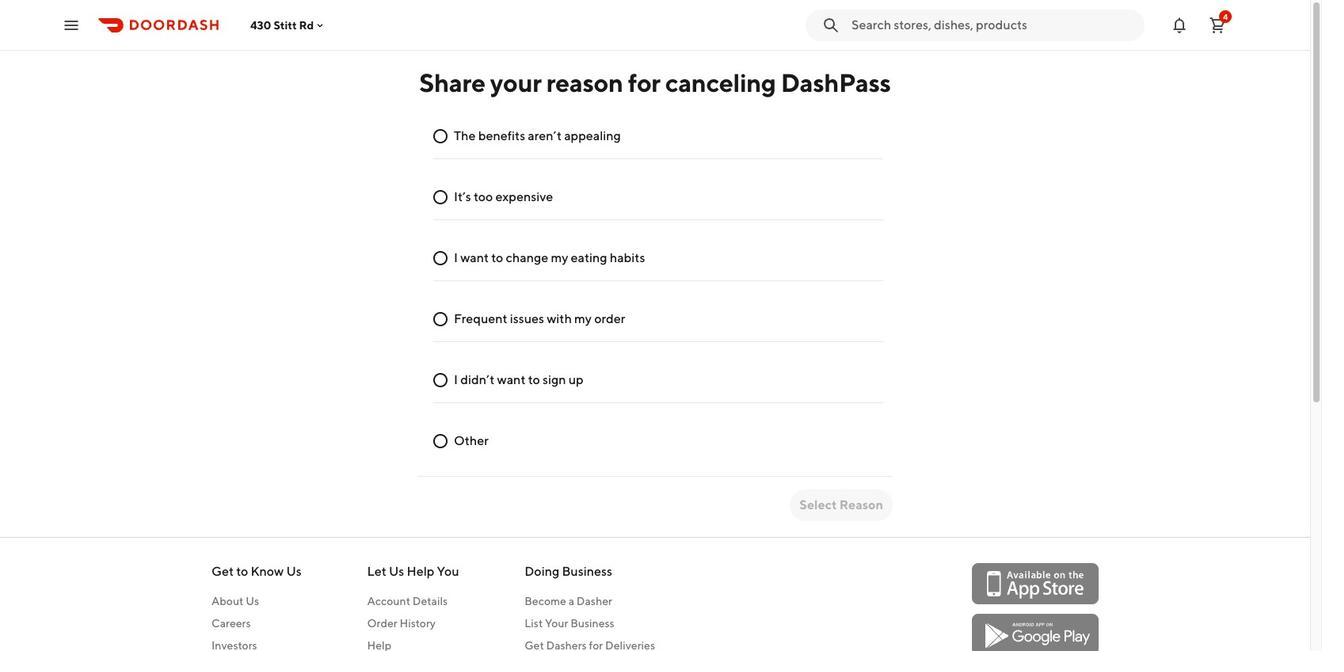 Task type: locate. For each thing, give the bounding box(es) containing it.
1 i from the top
[[454, 250, 458, 265]]

1 horizontal spatial want
[[497, 372, 526, 388]]

too
[[474, 189, 493, 204]]

select reason button
[[790, 490, 893, 521]]

2 horizontal spatial to
[[528, 372, 540, 388]]

careers link
[[212, 616, 302, 632]]

1 horizontal spatial my
[[575, 311, 592, 327]]

to left change
[[492, 250, 503, 265]]

430 stitt rd button
[[250, 19, 327, 31]]

my left eating
[[551, 250, 568, 265]]

aren't
[[528, 128, 562, 143]]

dashpass
[[781, 67, 891, 97]]

account details link
[[367, 594, 459, 609]]

get to know us
[[212, 564, 302, 579]]

share your reason for canceling dashpass
[[420, 67, 891, 97]]

to left sign on the left bottom of page
[[528, 372, 540, 388]]

order
[[367, 617, 398, 630]]

history
[[400, 617, 436, 630]]

about
[[212, 595, 244, 608]]

0 horizontal spatial my
[[551, 250, 568, 265]]

i for i want to change my eating habits
[[454, 250, 458, 265]]

want right i want to change my eating habits "option"
[[461, 250, 489, 265]]

benefits
[[478, 128, 526, 143]]

i right i want to change my eating habits "option"
[[454, 250, 458, 265]]

2 i from the top
[[454, 372, 458, 388]]

let us help you
[[367, 564, 459, 579]]

my
[[551, 250, 568, 265], [575, 311, 592, 327]]

It's too expensive radio
[[433, 190, 448, 204]]

2 vertical spatial to
[[236, 564, 248, 579]]

1 horizontal spatial us
[[286, 564, 302, 579]]

0 vertical spatial to
[[492, 250, 503, 265]]

my right with
[[575, 311, 592, 327]]

us right know
[[286, 564, 302, 579]]

dasher
[[577, 595, 613, 608]]

1 vertical spatial business
[[571, 617, 615, 630]]

1 vertical spatial i
[[454, 372, 458, 388]]

us
[[286, 564, 302, 579], [389, 564, 404, 579], [246, 595, 259, 608]]

0 vertical spatial i
[[454, 250, 458, 265]]

4 button
[[1202, 9, 1234, 41]]

0 horizontal spatial us
[[246, 595, 259, 608]]

select reason
[[800, 498, 884, 513]]

you
[[437, 564, 459, 579]]

up
[[569, 372, 584, 388]]

list your business
[[525, 617, 615, 630]]

order history
[[367, 617, 436, 630]]

open menu image
[[62, 15, 81, 34]]

business up become a dasher link in the bottom left of the page
[[562, 564, 612, 579]]

canceling
[[666, 67, 776, 97]]

1 horizontal spatial to
[[492, 250, 503, 265]]

account details
[[367, 595, 448, 608]]

for
[[628, 67, 661, 97]]

i right "i didn't want to sign up" option
[[454, 372, 458, 388]]

expensive
[[496, 189, 553, 204]]

help
[[407, 564, 435, 579]]

didn't
[[461, 372, 495, 388]]

want
[[461, 250, 489, 265], [497, 372, 526, 388]]

2 horizontal spatial us
[[389, 564, 404, 579]]

it's too expensive
[[454, 189, 553, 204]]

want right didn't at the bottom
[[497, 372, 526, 388]]

us for about us
[[246, 595, 259, 608]]

0 horizontal spatial to
[[236, 564, 248, 579]]

about us link
[[212, 594, 302, 609]]

to right get
[[236, 564, 248, 579]]

4
[[1224, 11, 1228, 21]]

issues
[[510, 311, 544, 327]]

Store search: begin typing to search for stores available on DoorDash text field
[[852, 16, 1136, 34]]

frequent issues with my order
[[454, 311, 626, 327]]

0 horizontal spatial want
[[461, 250, 489, 265]]

1 vertical spatial want
[[497, 372, 526, 388]]

I didn't want to sign up radio
[[433, 373, 448, 388]]

sign
[[543, 372, 566, 388]]

business
[[562, 564, 612, 579], [571, 617, 615, 630]]

i didn't want to sign up
[[454, 372, 584, 388]]

The benefits aren't appealing radio
[[433, 129, 448, 143]]

0 vertical spatial want
[[461, 250, 489, 265]]

i want to change my eating habits
[[454, 250, 645, 265]]

us up careers link on the bottom
[[246, 595, 259, 608]]

to
[[492, 250, 503, 265], [528, 372, 540, 388], [236, 564, 248, 579]]

I want to change my eating habits radio
[[433, 251, 448, 265]]

i
[[454, 250, 458, 265], [454, 372, 458, 388]]

us right let
[[389, 564, 404, 579]]

reason
[[547, 67, 623, 97]]

430 stitt rd
[[250, 19, 314, 31]]

business down dasher
[[571, 617, 615, 630]]

details
[[413, 595, 448, 608]]

with
[[547, 311, 572, 327]]

account
[[367, 595, 410, 608]]

become a dasher
[[525, 595, 613, 608]]



Task type: describe. For each thing, give the bounding box(es) containing it.
order
[[595, 311, 626, 327]]

reason
[[840, 498, 884, 513]]

habits
[[610, 250, 645, 265]]

appealing
[[564, 128, 621, 143]]

it's
[[454, 189, 471, 204]]

let
[[367, 564, 387, 579]]

1 items, open order cart image
[[1209, 15, 1228, 34]]

share
[[420, 67, 486, 97]]

430
[[250, 19, 271, 31]]

careers
[[212, 617, 251, 630]]

us for let us help you
[[389, 564, 404, 579]]

select
[[800, 498, 837, 513]]

rd
[[299, 19, 314, 31]]

order history link
[[367, 616, 459, 632]]

your
[[490, 67, 542, 97]]

your
[[545, 617, 569, 630]]

list your business link
[[525, 616, 655, 632]]

a
[[569, 595, 575, 608]]

i for i didn't want to sign up
[[454, 372, 458, 388]]

1 vertical spatial my
[[575, 311, 592, 327]]

Other radio
[[433, 434, 448, 449]]

change
[[506, 250, 549, 265]]

frequent
[[454, 311, 508, 327]]

get
[[212, 564, 234, 579]]

list
[[525, 617, 543, 630]]

notification bell image
[[1171, 15, 1190, 34]]

stitt
[[274, 19, 297, 31]]

other
[[454, 433, 489, 449]]

doing
[[525, 564, 560, 579]]

doing business
[[525, 564, 612, 579]]

business inside list your business link
[[571, 617, 615, 630]]

eating
[[571, 250, 607, 265]]

the
[[454, 128, 476, 143]]

about us
[[212, 595, 259, 608]]

become
[[525, 595, 567, 608]]

1 vertical spatial to
[[528, 372, 540, 388]]

Frequent issues with my order radio
[[433, 312, 448, 327]]

the benefits aren't appealing
[[454, 128, 621, 143]]

0 vertical spatial my
[[551, 250, 568, 265]]

become a dasher link
[[525, 594, 655, 609]]

0 vertical spatial business
[[562, 564, 612, 579]]

know
[[251, 564, 284, 579]]



Task type: vqa. For each thing, say whether or not it's contained in the screenshot.
Open now
no



